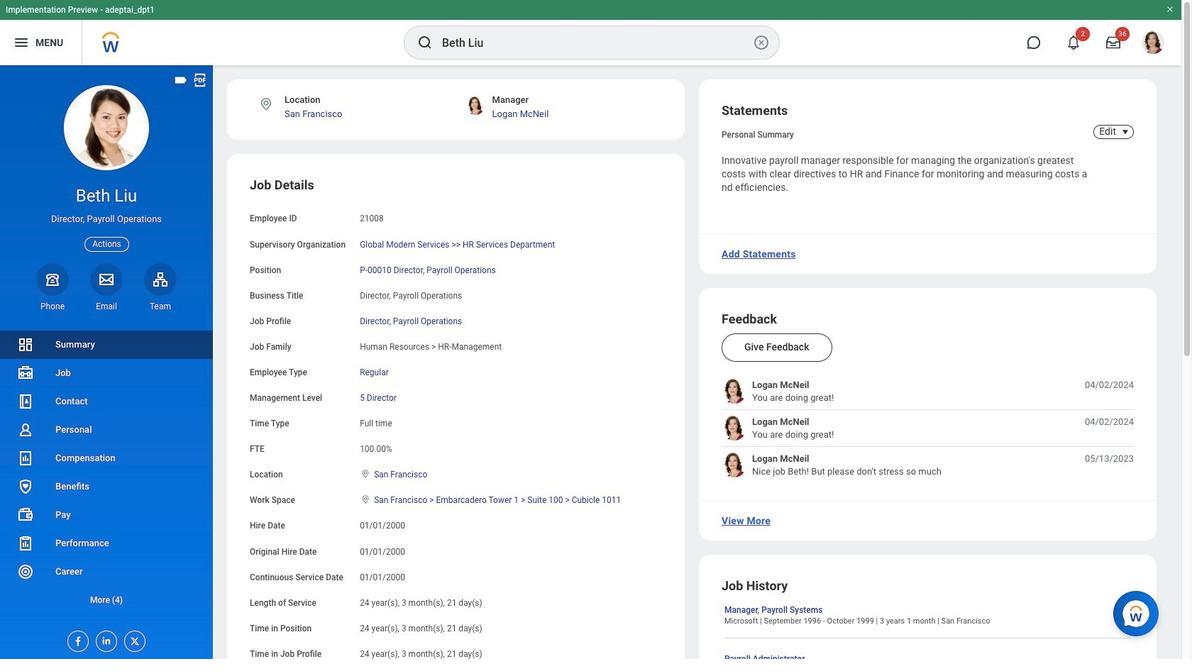 Task type: locate. For each thing, give the bounding box(es) containing it.
full time element
[[360, 416, 392, 429]]

compensation image
[[17, 450, 34, 467]]

list
[[0, 331, 213, 615], [722, 379, 1134, 478]]

personal image
[[17, 422, 34, 439]]

personal summary element
[[722, 127, 794, 140]]

performance image
[[17, 535, 34, 552]]

2 vertical spatial employee's photo (logan mcneil) image
[[722, 453, 747, 478]]

benefits image
[[17, 478, 34, 495]]

1 vertical spatial location image
[[360, 495, 371, 505]]

0 vertical spatial employee's photo (logan mcneil) image
[[722, 379, 747, 404]]

close environment banner image
[[1166, 5, 1175, 13]]

x image
[[125, 632, 141, 647]]

location image
[[258, 97, 274, 112], [360, 495, 371, 505]]

1 vertical spatial employee's photo (logan mcneil) image
[[722, 416, 747, 441]]

summary image
[[17, 336, 34, 353]]

location image
[[360, 469, 371, 479]]

employee's photo (logan mcneil) image
[[722, 379, 747, 404], [722, 416, 747, 441], [722, 453, 747, 478]]

1 horizontal spatial location image
[[360, 495, 371, 505]]

navigation pane region
[[0, 65, 213, 659]]

phone beth liu element
[[36, 301, 69, 312]]

mail image
[[98, 271, 115, 288]]

group
[[250, 177, 662, 659]]

2 employee's photo (logan mcneil) image from the top
[[722, 416, 747, 441]]

1 horizontal spatial list
[[722, 379, 1134, 478]]

banner
[[0, 0, 1182, 65]]

0 vertical spatial location image
[[258, 97, 274, 112]]

view printable version (pdf) image
[[192, 72, 208, 88]]

x circle image
[[753, 34, 770, 51]]

search image
[[417, 34, 434, 51]]

0 horizontal spatial list
[[0, 331, 213, 615]]

phone image
[[43, 271, 62, 288]]

team beth liu element
[[144, 301, 177, 312]]



Task type: describe. For each thing, give the bounding box(es) containing it.
1 employee's photo (logan mcneil) image from the top
[[722, 379, 747, 404]]

pay image
[[17, 507, 34, 524]]

notifications large image
[[1067, 35, 1081, 50]]

view team image
[[152, 271, 169, 288]]

job image
[[17, 365, 34, 382]]

contact image
[[17, 393, 34, 410]]

Search Workday  search field
[[442, 27, 750, 58]]

linkedin image
[[97, 632, 112, 647]]

profile logan mcneil image
[[1142, 31, 1165, 57]]

career image
[[17, 564, 34, 581]]

justify image
[[13, 34, 30, 51]]

email beth liu element
[[90, 301, 123, 312]]

facebook image
[[68, 632, 84, 647]]

inbox large image
[[1107, 35, 1121, 50]]

3 employee's photo (logan mcneil) image from the top
[[722, 453, 747, 478]]

0 horizontal spatial location image
[[258, 97, 274, 112]]

tag image
[[173, 72, 189, 88]]



Task type: vqa. For each thing, say whether or not it's contained in the screenshot.
Phone Beth Liu element
yes



